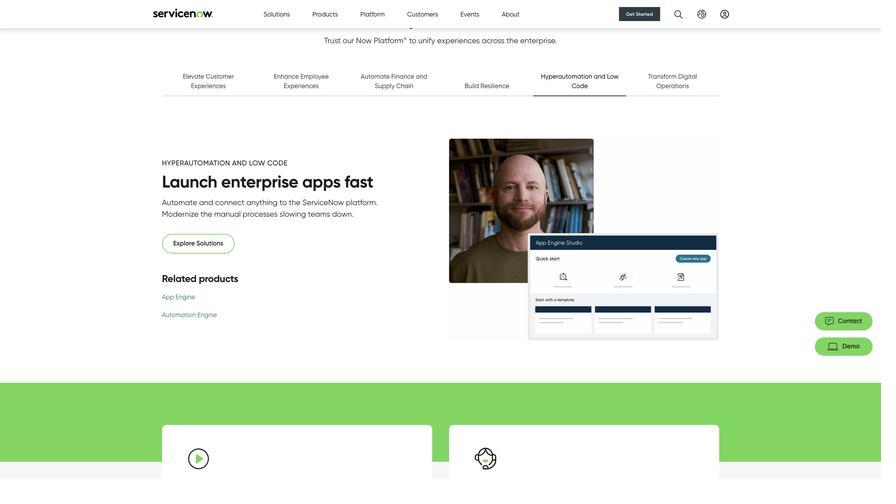 Task type: describe. For each thing, give the bounding box(es) containing it.
solutions button
[[264, 9, 290, 19]]

solutions
[[264, 10, 290, 18]]

customers
[[407, 10, 438, 18]]

about button
[[502, 9, 520, 19]]

products button
[[312, 9, 338, 19]]

platform button
[[360, 9, 385, 19]]



Task type: locate. For each thing, give the bounding box(es) containing it.
customers button
[[407, 9, 438, 19]]

started
[[636, 11, 653, 17]]

events button
[[461, 9, 479, 19]]

go to servicenow account image
[[720, 10, 729, 18]]

about
[[502, 10, 520, 18]]

get
[[626, 11, 635, 17]]

products
[[312, 10, 338, 18]]

servicenow image
[[152, 8, 214, 17]]

platform
[[360, 10, 385, 18]]

get started
[[626, 11, 653, 17]]

get started link
[[619, 7, 660, 21]]

events
[[461, 10, 479, 18]]



Task type: vqa. For each thing, say whether or not it's contained in the screenshot.
"Get Started"
yes



